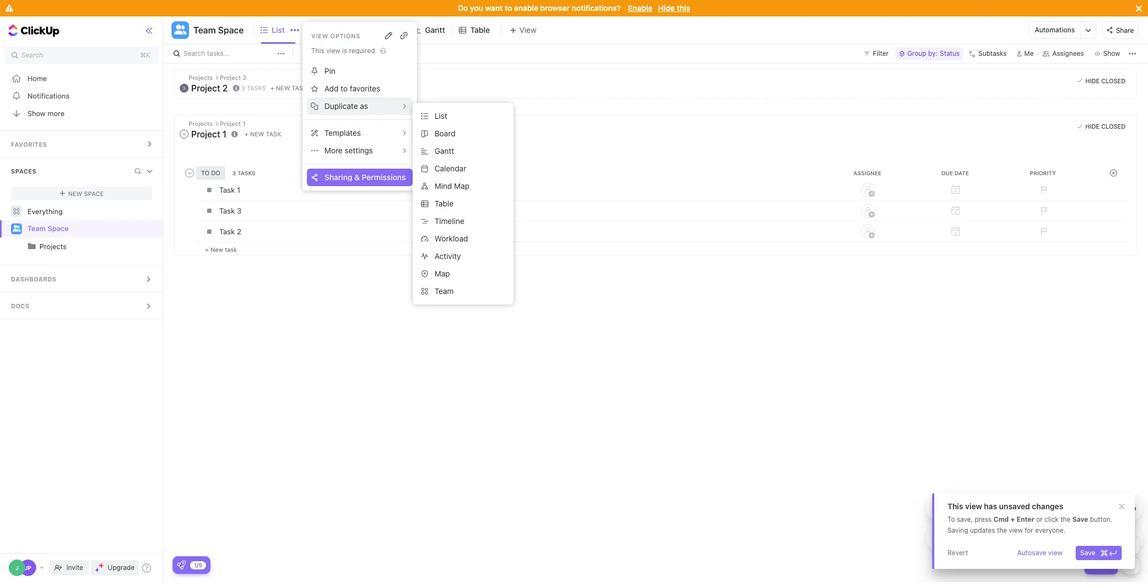 Task type: vqa. For each thing, say whether or not it's contained in the screenshot.
COLLABORATE
no



Task type: describe. For each thing, give the bounding box(es) containing it.
autosave
[[1017, 549, 1046, 557]]

to inside button
[[341, 84, 348, 93]]

board link
[[320, 16, 346, 44]]

csv
[[1072, 506, 1084, 513]]

1 vertical spatial + new task
[[205, 246, 237, 253]]

everyone.
[[1035, 527, 1066, 535]]

add to favorites
[[324, 84, 380, 93]]

sharing & permissions button
[[307, 169, 413, 186]]

upgrade link
[[91, 561, 139, 576]]

1 vertical spatial space
[[84, 190, 104, 197]]

+ inside the 3 tasks + new task
[[270, 85, 274, 92]]

this
[[948, 502, 963, 511]]

1 horizontal spatial the
[[1061, 516, 1071, 524]]

table for table link
[[470, 25, 490, 35]]

workload button
[[417, 230, 509, 248]]

options
[[330, 32, 360, 39]]

autosave view
[[1017, 549, 1063, 557]]

closed for list info image
[[1101, 77, 1126, 84]]

do
[[458, 3, 468, 13]]

favorites
[[350, 84, 380, 93]]

1 horizontal spatial task
[[266, 130, 281, 138]]

automations button
[[1029, 22, 1080, 38]]

share button
[[1102, 21, 1138, 39]]

new inside sidebar navigation
[[68, 190, 82, 197]]

share
[[1116, 26, 1134, 34]]

pin button
[[307, 62, 413, 80]]

you
[[470, 3, 483, 13]]

everything link
[[0, 203, 164, 220]]

cmd
[[994, 516, 1009, 524]]

invite
[[66, 564, 83, 572]]

assignees
[[1052, 49, 1084, 58]]

team inside button
[[435, 287, 454, 296]]

click
[[1044, 516, 1059, 524]]

notifications link
[[0, 87, 164, 105]]

task inside the 3 tasks + new task
[[292, 85, 307, 92]]

add to favorites button
[[307, 80, 413, 98]]

3 inside the 3 tasks + new task
[[241, 84, 245, 91]]

0 vertical spatial hide
[[658, 3, 675, 13]]

1 projects link from the left
[[1, 238, 154, 255]]

press
[[975, 516, 992, 524]]

button.
[[1090, 516, 1112, 524]]

excel & csv
[[1049, 506, 1084, 513]]

save inside this view has unsaved changes to save, press cmd + enter or click the save button. saving updates the view for everyone.
[[1072, 516, 1088, 524]]

gantt link
[[425, 16, 450, 44]]

1 vertical spatial 3
[[237, 206, 241, 215]]

& for permissions
[[354, 173, 360, 182]]

new space
[[68, 190, 104, 197]]

new inside the 3 tasks + new task
[[276, 85, 290, 92]]

automations
[[1035, 26, 1075, 34]]

timeline
[[435, 216, 464, 226]]

revert
[[948, 549, 968, 557]]

table button
[[417, 195, 509, 213]]

assignees button
[[1038, 47, 1089, 60]]

list info image
[[233, 85, 239, 91]]

team space for team space link
[[27, 224, 69, 233]]

this view has unsaved changes to save, press cmd + enter or click the save button. saving updates the view for everyone.
[[948, 502, 1112, 535]]

list button
[[417, 107, 509, 125]]

save inside button
[[1080, 549, 1095, 557]]

board for board link
[[320, 25, 342, 35]]

0 horizontal spatial task
[[225, 246, 237, 253]]

hide closed for list info icon in the left of the page's hide closed button
[[1085, 123, 1126, 130]]

projects
[[39, 242, 67, 251]]

tasks...
[[207, 49, 229, 58]]

search for search
[[21, 51, 43, 59]]

view for autosave
[[1048, 549, 1063, 557]]

list for list button
[[435, 111, 447, 121]]

view
[[311, 32, 328, 39]]

home
[[27, 74, 47, 82]]

notifications?
[[572, 3, 621, 13]]

user group image
[[12, 225, 21, 232]]

table for "table" button
[[435, 199, 454, 208]]

calendar button
[[417, 160, 509, 178]]

want
[[485, 3, 503, 13]]

list link
[[272, 16, 300, 44]]

board button
[[417, 125, 509, 142]]

1 horizontal spatial to
[[505, 3, 512, 13]]

view options
[[311, 32, 360, 39]]

mind
[[435, 181, 452, 191]]

upgrade
[[108, 564, 135, 572]]

duplicate as
[[324, 101, 368, 111]]

1 horizontal spatial map
[[454, 181, 469, 191]]

revert button
[[943, 546, 973, 561]]

0 horizontal spatial map
[[435, 269, 450, 278]]

or
[[1036, 516, 1043, 524]]

do you want to enable browser notifications? enable hide this
[[458, 3, 690, 13]]

task for task
[[1099, 562, 1114, 570]]

team space for the team space button
[[193, 25, 244, 35]]

team space link
[[27, 220, 154, 238]]

everything
[[27, 207, 63, 216]]

2
[[237, 227, 241, 236]]

this
[[677, 3, 690, 13]]

docs
[[11, 303, 30, 310]]

add
[[324, 84, 339, 93]]



Task type: locate. For each thing, give the bounding box(es) containing it.
new right list info icon in the left of the page
[[250, 130, 264, 138]]

team space inside button
[[193, 25, 244, 35]]

space up everything link
[[84, 190, 104, 197]]

1
[[237, 186, 240, 194]]

to right "want"
[[505, 3, 512, 13]]

1 vertical spatial task
[[266, 130, 281, 138]]

sharing & permissions
[[324, 173, 406, 182]]

task down the ‎task 2
[[225, 246, 237, 253]]

tasks
[[247, 84, 266, 91]]

2 horizontal spatial task
[[292, 85, 307, 92]]

list
[[272, 25, 285, 35], [435, 111, 447, 121]]

‎task for ‎task 1
[[219, 186, 235, 194]]

1 vertical spatial board
[[435, 129, 455, 138]]

space up 'projects'
[[48, 224, 69, 233]]

excel & csv link
[[1036, 495, 1088, 522]]

+ inside this view has unsaved changes to save, press cmd + enter or click the save button. saving updates the view for everyone.
[[1011, 516, 1015, 524]]

3 up 2
[[237, 206, 241, 215]]

0 horizontal spatial team
[[27, 224, 46, 233]]

2 vertical spatial hide
[[1085, 123, 1100, 130]]

team down everything
[[27, 224, 46, 233]]

save button
[[1076, 546, 1122, 561]]

0 vertical spatial hide closed button
[[1074, 75, 1128, 86]]

list up board button
[[435, 111, 447, 121]]

‎task for ‎task 2
[[219, 227, 235, 236]]

team space button
[[189, 18, 244, 42]]

1 vertical spatial ‎task
[[219, 227, 235, 236]]

activity button
[[417, 248, 509, 265]]

view up save,
[[965, 502, 982, 511]]

1 hide closed button from the top
[[1074, 75, 1128, 86]]

hide closed button for list info icon in the left of the page
[[1074, 121, 1128, 132]]

0 vertical spatial to
[[505, 3, 512, 13]]

1 vertical spatial to
[[341, 84, 348, 93]]

team button
[[417, 283, 509, 300]]

view for this
[[965, 502, 982, 511]]

as
[[360, 101, 368, 111]]

table inside table link
[[470, 25, 490, 35]]

gantt button
[[417, 142, 509, 160]]

1 vertical spatial closed
[[1101, 123, 1126, 130]]

task down 'save' button
[[1099, 562, 1114, 570]]

team inside button
[[193, 25, 216, 35]]

1 horizontal spatial team space
[[193, 25, 244, 35]]

1 horizontal spatial space
[[84, 190, 104, 197]]

1 ‎task from the top
[[219, 186, 235, 194]]

1 closed from the top
[[1101, 77, 1126, 84]]

onboarding checklist button image
[[177, 561, 186, 570]]

board inside button
[[435, 129, 455, 138]]

& right the sharing
[[354, 173, 360, 182]]

search for search tasks...
[[184, 49, 205, 58]]

1 hide closed from the top
[[1085, 77, 1126, 84]]

1/5
[[194, 562, 202, 569]]

1 vertical spatial gantt
[[435, 146, 454, 156]]

‎task left 2
[[219, 227, 235, 236]]

‎task 2 link
[[216, 222, 821, 241]]

2 horizontal spatial team
[[435, 287, 454, 296]]

⌘k
[[140, 51, 150, 59]]

1 horizontal spatial table
[[470, 25, 490, 35]]

new right tasks
[[276, 85, 290, 92]]

0 horizontal spatial task
[[219, 206, 235, 215]]

0 vertical spatial list
[[272, 25, 285, 35]]

1 horizontal spatial search
[[184, 49, 205, 58]]

table inside "table" button
[[435, 199, 454, 208]]

mind map button
[[417, 178, 509, 195]]

table down you
[[470, 25, 490, 35]]

team space inside sidebar navigation
[[27, 224, 69, 233]]

updates
[[970, 527, 995, 535]]

1 vertical spatial view
[[1009, 527, 1023, 535]]

view
[[965, 502, 982, 511], [1009, 527, 1023, 535], [1048, 549, 1063, 557]]

board down list button
[[435, 129, 455, 138]]

gantt
[[425, 25, 445, 35], [435, 146, 454, 156]]

gantt down board button
[[435, 146, 454, 156]]

0 vertical spatial space
[[218, 25, 244, 35]]

2 vertical spatial space
[[48, 224, 69, 233]]

Search tasks... text field
[[184, 46, 275, 61]]

space for the team space button
[[218, 25, 244, 35]]

1 vertical spatial calendar
[[435, 164, 466, 173]]

task
[[219, 206, 235, 215], [1099, 562, 1114, 570]]

0 vertical spatial &
[[354, 173, 360, 182]]

& inside excel & csv link
[[1066, 506, 1070, 513]]

0 horizontal spatial space
[[48, 224, 69, 233]]

gantt for gantt link
[[425, 25, 445, 35]]

calendar up mind map
[[435, 164, 466, 173]]

more
[[48, 109, 64, 118]]

1 vertical spatial map
[[435, 269, 450, 278]]

task 3
[[219, 206, 241, 215]]

dashboards
[[11, 276, 56, 283]]

0 vertical spatial map
[[454, 181, 469, 191]]

search tasks...
[[184, 49, 229, 58]]

1 vertical spatial team
[[27, 224, 46, 233]]

2 projects link from the left
[[39, 238, 154, 255]]

0 vertical spatial team
[[193, 25, 216, 35]]

1 horizontal spatial &
[[1066, 506, 1070, 513]]

1 vertical spatial hide closed button
[[1074, 121, 1128, 132]]

task left add
[[292, 85, 307, 92]]

search
[[184, 49, 205, 58], [21, 51, 43, 59]]

+
[[270, 85, 274, 92], [245, 130, 248, 138], [205, 246, 209, 253], [1011, 516, 1015, 524]]

‎task left 1
[[219, 186, 235, 194]]

2 vertical spatial task
[[225, 246, 237, 253]]

closed for list info icon in the left of the page
[[1101, 123, 1126, 130]]

2 closed from the top
[[1101, 123, 1126, 130]]

0 vertical spatial + new task
[[245, 130, 281, 138]]

to
[[948, 516, 955, 524]]

1 horizontal spatial + new task
[[245, 130, 281, 138]]

save,
[[957, 516, 973, 524]]

home link
[[0, 70, 164, 87]]

0 vertical spatial board
[[320, 25, 342, 35]]

sharing
[[324, 173, 352, 182]]

1 horizontal spatial team
[[193, 25, 216, 35]]

& for csv
[[1066, 506, 1070, 513]]

new down the ‎task 2
[[211, 246, 223, 253]]

hide for hide closed button associated with list info image
[[1085, 77, 1100, 84]]

3 right list info image
[[241, 84, 245, 91]]

task right list info icon in the left of the page
[[266, 130, 281, 138]]

0 vertical spatial task
[[292, 85, 307, 92]]

calendar for calendar button
[[435, 164, 466, 173]]

calendar for calendar link
[[367, 25, 400, 35]]

permissions
[[362, 173, 406, 182]]

list inside button
[[435, 111, 447, 121]]

0 horizontal spatial calendar
[[367, 25, 400, 35]]

search inside sidebar navigation
[[21, 51, 43, 59]]

task down ‎task 1
[[219, 206, 235, 215]]

0 vertical spatial team space
[[193, 25, 244, 35]]

0 horizontal spatial search
[[21, 51, 43, 59]]

show more
[[27, 109, 64, 118]]

table down mind
[[435, 199, 454, 208]]

gantt inside button
[[435, 146, 454, 156]]

+ new task
[[245, 130, 281, 138], [205, 246, 237, 253]]

2 hide closed from the top
[[1085, 123, 1126, 130]]

view down everyone.
[[1048, 549, 1063, 557]]

‎task 1 link
[[216, 181, 821, 199]]

‎task
[[219, 186, 235, 194], [219, 227, 235, 236]]

0 horizontal spatial view
[[965, 502, 982, 511]]

show
[[27, 109, 46, 118]]

0 vertical spatial calendar
[[367, 25, 400, 35]]

pin
[[324, 66, 335, 76]]

3 tasks + new task
[[241, 84, 307, 92]]

calendar inside button
[[435, 164, 466, 173]]

for
[[1025, 527, 1033, 535]]

map down activity
[[435, 269, 450, 278]]

has
[[984, 502, 997, 511]]

hide closed
[[1085, 77, 1126, 84], [1085, 123, 1126, 130]]

& inside sharing & permissions button
[[354, 173, 360, 182]]

sidebar navigation
[[0, 16, 164, 583]]

0 horizontal spatial board
[[320, 25, 342, 35]]

hide closed button
[[1074, 75, 1128, 86], [1074, 121, 1128, 132]]

save
[[1072, 516, 1088, 524], [1113, 541, 1128, 549], [1080, 549, 1095, 557]]

0 horizontal spatial table
[[435, 199, 454, 208]]

0 horizontal spatial the
[[997, 527, 1007, 535]]

1 horizontal spatial board
[[435, 129, 455, 138]]

0 vertical spatial hide closed
[[1085, 77, 1126, 84]]

list info image
[[231, 131, 238, 137]]

board up the pin
[[320, 25, 342, 35]]

enable
[[514, 3, 538, 13]]

the down excel & csv
[[1061, 516, 1071, 524]]

gantt for gantt button
[[435, 146, 454, 156]]

list for list "link"
[[272, 25, 285, 35]]

unsaved
[[999, 502, 1030, 511]]

0 vertical spatial the
[[1061, 516, 1071, 524]]

0 horizontal spatial &
[[354, 173, 360, 182]]

enable
[[628, 3, 653, 13]]

mind map
[[435, 181, 469, 191]]

0 vertical spatial table
[[470, 25, 490, 35]]

1 horizontal spatial view
[[1009, 527, 1023, 535]]

saving
[[948, 527, 968, 535]]

1 vertical spatial the
[[997, 527, 1007, 535]]

map
[[454, 181, 469, 191], [435, 269, 450, 278]]

2 ‎task from the top
[[219, 227, 235, 236]]

table
[[470, 25, 490, 35], [435, 199, 454, 208]]

me
[[1024, 49, 1034, 58]]

2 vertical spatial team
[[435, 287, 454, 296]]

0 vertical spatial 3
[[241, 84, 245, 91]]

team for the team space button
[[193, 25, 216, 35]]

‎task 2
[[219, 227, 241, 236]]

1 horizontal spatial task
[[1099, 562, 1114, 570]]

2 horizontal spatial space
[[218, 25, 244, 35]]

0 vertical spatial task
[[219, 206, 235, 215]]

0 horizontal spatial team space
[[27, 224, 69, 233]]

team space up the tasks...
[[193, 25, 244, 35]]

space inside button
[[218, 25, 244, 35]]

team up search tasks...
[[193, 25, 216, 35]]

task for task 3
[[219, 206, 235, 215]]

onboarding checklist button element
[[177, 561, 186, 570]]

0 horizontal spatial list
[[272, 25, 285, 35]]

0 vertical spatial view
[[965, 502, 982, 511]]

team space down everything
[[27, 224, 69, 233]]

1 vertical spatial list
[[435, 111, 447, 121]]

to right add
[[341, 84, 348, 93]]

new
[[276, 85, 290, 92], [250, 130, 264, 138], [68, 190, 82, 197], [211, 246, 223, 253]]

space
[[218, 25, 244, 35], [84, 190, 104, 197], [48, 224, 69, 233]]

team
[[193, 25, 216, 35], [27, 224, 46, 233], [435, 287, 454, 296]]

0 horizontal spatial + new task
[[205, 246, 237, 253]]

map button
[[417, 265, 509, 283]]

1 vertical spatial hide
[[1085, 77, 1100, 84]]

duplicate as button
[[307, 98, 413, 115]]

2 vertical spatial view
[[1048, 549, 1063, 557]]

0 vertical spatial gantt
[[425, 25, 445, 35]]

0 vertical spatial closed
[[1101, 77, 1126, 84]]

view left for
[[1009, 527, 1023, 535]]

the down cmd
[[997, 527, 1007, 535]]

+ new task right list info icon in the left of the page
[[245, 130, 281, 138]]

team inside sidebar navigation
[[27, 224, 46, 233]]

2 horizontal spatial view
[[1048, 549, 1063, 557]]

1 vertical spatial table
[[435, 199, 454, 208]]

enter
[[1017, 516, 1034, 524]]

new up everything link
[[68, 190, 82, 197]]

workload
[[435, 234, 468, 243]]

search left the tasks...
[[184, 49, 205, 58]]

1 horizontal spatial list
[[435, 111, 447, 121]]

team down map button
[[435, 287, 454, 296]]

search up home
[[21, 51, 43, 59]]

hide for list info icon in the left of the page's hide closed button
[[1085, 123, 1100, 130]]

gantt left table link
[[425, 25, 445, 35]]

0 vertical spatial ‎task
[[219, 186, 235, 194]]

notifications
[[27, 91, 69, 100]]

1 vertical spatial hide closed
[[1085, 123, 1126, 130]]

2 hide closed button from the top
[[1074, 121, 1128, 132]]

space up the search tasks... text field
[[218, 25, 244, 35]]

map down calendar button
[[454, 181, 469, 191]]

& left csv
[[1066, 506, 1070, 513]]

me button
[[1012, 47, 1038, 60]]

hide closed for hide closed button associated with list info image
[[1085, 77, 1126, 84]]

calendar right options
[[367, 25, 400, 35]]

calendar link
[[367, 16, 404, 44]]

team space
[[193, 25, 244, 35], [27, 224, 69, 233]]

favorites
[[11, 141, 47, 148]]

changes
[[1032, 502, 1063, 511]]

task 3 link
[[216, 201, 821, 220]]

0 horizontal spatial to
[[341, 84, 348, 93]]

view inside button
[[1048, 549, 1063, 557]]

browser
[[540, 3, 570, 13]]

1 vertical spatial team space
[[27, 224, 69, 233]]

board for board button
[[435, 129, 455, 138]]

hide closed button for list info image
[[1074, 75, 1128, 86]]

activity
[[435, 252, 461, 261]]

list inside "link"
[[272, 25, 285, 35]]

+ new task down the ‎task 2
[[205, 246, 237, 253]]

1 vertical spatial &
[[1066, 506, 1070, 513]]

1 vertical spatial task
[[1099, 562, 1114, 570]]

task
[[292, 85, 307, 92], [266, 130, 281, 138], [225, 246, 237, 253]]

space for team space link
[[48, 224, 69, 233]]

team for team space link
[[27, 224, 46, 233]]

table link
[[470, 16, 494, 44]]

favorites button
[[0, 131, 164, 157]]

list left 'view'
[[272, 25, 285, 35]]

1 horizontal spatial calendar
[[435, 164, 466, 173]]



